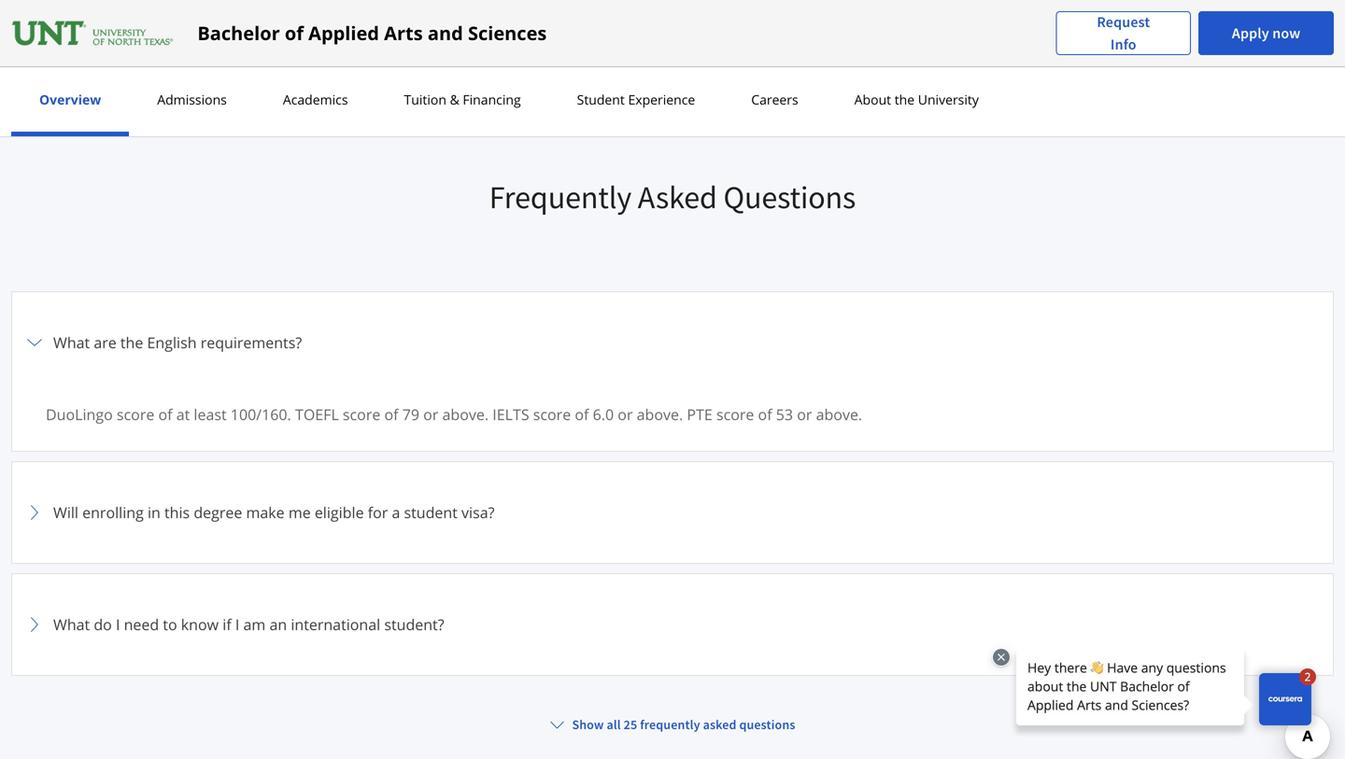 Task type: describe. For each thing, give the bounding box(es) containing it.
are
[[94, 333, 117, 353]]

2 or from the left
[[618, 405, 633, 425]]

am
[[243, 615, 266, 635]]

asked
[[703, 717, 737, 734]]

if
[[223, 615, 232, 635]]

student?
[[384, 615, 444, 635]]

financing
[[463, 91, 521, 108]]

chevron right image for what
[[23, 614, 46, 636]]

make
[[246, 503, 285, 523]]

student
[[577, 91, 625, 108]]

what are the english requirements?
[[53, 333, 302, 353]]

visa?
[[462, 503, 495, 523]]

will enrolling in this degree make me eligible for a student visa? list item
[[11, 462, 1334, 564]]

enrolling
[[82, 503, 144, 523]]

what do i need to know if i am an international student?
[[53, 615, 444, 635]]

to
[[163, 615, 177, 635]]

of left 79
[[385, 405, 399, 425]]

what for what do i need to know if i am an international student?
[[53, 615, 90, 635]]

show all 25 frequently asked questions button
[[542, 708, 803, 742]]

careers link
[[746, 91, 804, 108]]

&
[[450, 91, 460, 108]]

request info button
[[1056, 11, 1192, 56]]

all
[[607, 717, 621, 734]]

overview link
[[34, 91, 107, 108]]

what do i need to know if i am an international student? list item
[[11, 574, 1334, 677]]

a
[[392, 503, 400, 523]]

will enrolling in this degree make me eligible for a student visa?
[[53, 503, 495, 523]]

international
[[291, 615, 381, 635]]

3 score from the left
[[533, 405, 571, 425]]

eligible
[[315, 503, 364, 523]]

university of north texas image
[[11, 18, 175, 48]]

will
[[53, 503, 78, 523]]

sciences
[[468, 20, 547, 46]]

3 or from the left
[[797, 405, 812, 425]]

this
[[164, 503, 190, 523]]

me
[[289, 503, 311, 523]]

bachelor of applied arts and sciences
[[197, 20, 547, 46]]

2 i from the left
[[235, 615, 240, 635]]

student
[[404, 503, 458, 523]]

request
[[1097, 13, 1151, 31]]

frequently asked questions
[[489, 177, 856, 217]]

do
[[94, 615, 112, 635]]

2 list item from the top
[[11, 686, 1334, 760]]

university
[[918, 91, 979, 108]]

100/160.
[[231, 405, 291, 425]]

chevron right image
[[23, 332, 46, 354]]

6.0
[[593, 405, 614, 425]]

apply now
[[1232, 24, 1301, 43]]

least
[[194, 405, 227, 425]]

79
[[403, 405, 420, 425]]

53
[[776, 405, 793, 425]]

tuition
[[404, 91, 447, 108]]

frequently
[[640, 717, 701, 734]]

about the university
[[855, 91, 979, 108]]

academics link
[[277, 91, 354, 108]]

student experience
[[577, 91, 695, 108]]

1 or from the left
[[423, 405, 439, 425]]



Task type: locate. For each thing, give the bounding box(es) containing it.
chevron right image for will
[[23, 502, 46, 524]]

chevron right image
[[23, 502, 46, 524], [23, 614, 46, 636]]

2 horizontal spatial above.
[[816, 405, 863, 425]]

frequently
[[489, 177, 632, 217]]

chevron right image inside what do i need to know if i am an international student? dropdown button
[[23, 614, 46, 636]]

apply
[[1232, 24, 1270, 43]]

25
[[624, 717, 638, 734]]

what left do at the bottom of page
[[53, 615, 90, 635]]

or right 6.0
[[618, 405, 633, 425]]

1 above. from the left
[[443, 405, 489, 425]]

will enrolling in this degree make me eligible for a student visa? button
[[23, 474, 1322, 552]]

the inside dropdown button
[[120, 333, 143, 353]]

admissions
[[157, 91, 227, 108]]

arts
[[384, 20, 423, 46]]

what
[[53, 333, 90, 353], [53, 615, 90, 635]]

0 vertical spatial chevron right image
[[23, 502, 46, 524]]

1 i from the left
[[116, 615, 120, 635]]

1 horizontal spatial or
[[618, 405, 633, 425]]

list item containing what are the english requirements?
[[11, 292, 1334, 463]]

1 horizontal spatial i
[[235, 615, 240, 635]]

0 vertical spatial what
[[53, 333, 90, 353]]

4 score from the left
[[717, 405, 754, 425]]

0 vertical spatial the
[[895, 91, 915, 108]]

of left the applied
[[285, 20, 304, 46]]

0 horizontal spatial i
[[116, 615, 120, 635]]

bachelor
[[197, 20, 280, 46]]

above. right the 53 on the right bottom
[[816, 405, 863, 425]]

academics
[[283, 91, 348, 108]]

score right pte
[[717, 405, 754, 425]]

careers
[[752, 91, 799, 108]]

about
[[855, 91, 892, 108]]

and
[[428, 20, 463, 46]]

at
[[176, 405, 190, 425]]

of left at
[[158, 405, 172, 425]]

1 horizontal spatial above.
[[637, 405, 683, 425]]

score
[[117, 405, 155, 425], [343, 405, 381, 425], [533, 405, 571, 425], [717, 405, 754, 425]]

toefl
[[295, 405, 339, 425]]

apply now button
[[1199, 11, 1334, 55]]

1 vertical spatial list item
[[11, 686, 1334, 760]]

1 what from the top
[[53, 333, 90, 353]]

asked
[[638, 177, 717, 217]]

or
[[423, 405, 439, 425], [618, 405, 633, 425], [797, 405, 812, 425]]

overview
[[39, 91, 101, 108]]

chevron right image left do at the bottom of page
[[23, 614, 46, 636]]

3 above. from the left
[[816, 405, 863, 425]]

chevron right image inside the will enrolling in this degree make me eligible for a student visa? dropdown button
[[23, 502, 46, 524]]

1 score from the left
[[117, 405, 155, 425]]

list item
[[11, 292, 1334, 463], [11, 686, 1334, 760]]

about the university link
[[849, 91, 985, 108]]

1 vertical spatial the
[[120, 333, 143, 353]]

above. left ielts at the bottom left of the page
[[443, 405, 489, 425]]

2 what from the top
[[53, 615, 90, 635]]

chevron right image left will
[[23, 502, 46, 524]]

show all 25 frequently asked questions
[[572, 717, 796, 734]]

2 above. from the left
[[637, 405, 683, 425]]

the right are
[[120, 333, 143, 353]]

info
[[1111, 35, 1137, 54]]

0 horizontal spatial above.
[[443, 405, 489, 425]]

i
[[116, 615, 120, 635], [235, 615, 240, 635]]

0 vertical spatial list item
[[11, 292, 1334, 463]]

2 chevron right image from the top
[[23, 614, 46, 636]]

in
[[148, 503, 161, 523]]

what for what are the english requirements?
[[53, 333, 90, 353]]

requirements?
[[201, 333, 302, 353]]

score left at
[[117, 405, 155, 425]]

student experience link
[[572, 91, 701, 108]]

score right ielts at the bottom left of the page
[[533, 405, 571, 425]]

of
[[285, 20, 304, 46], [158, 405, 172, 425], [385, 405, 399, 425], [575, 405, 589, 425], [758, 405, 772, 425]]

tuition & financing link
[[399, 91, 527, 108]]

duolingo score of at least 100/160. toefl score of 79 or above. ielts score of 6.0 or above. pte score of 53 or above.
[[46, 405, 867, 425]]

admissions link
[[152, 91, 233, 108]]

the right about at the right
[[895, 91, 915, 108]]

the
[[895, 91, 915, 108], [120, 333, 143, 353]]

applied
[[309, 20, 379, 46]]

degree
[[194, 503, 242, 523]]

above.
[[443, 405, 489, 425], [637, 405, 683, 425], [816, 405, 863, 425]]

duolingo
[[46, 405, 113, 425]]

1 vertical spatial chevron right image
[[23, 614, 46, 636]]

tuition & financing
[[404, 91, 521, 108]]

of left 6.0
[[575, 405, 589, 425]]

1 chevron right image from the top
[[23, 502, 46, 524]]

i right do at the bottom of page
[[116, 615, 120, 635]]

0 horizontal spatial the
[[120, 333, 143, 353]]

1 horizontal spatial the
[[895, 91, 915, 108]]

know
[[181, 615, 219, 635]]

what inside list item
[[53, 615, 90, 635]]

what left are
[[53, 333, 90, 353]]

ielts
[[493, 405, 529, 425]]

an
[[270, 615, 287, 635]]

what do i need to know if i am an international student? button
[[23, 586, 1322, 664]]

or right 79
[[423, 405, 439, 425]]

questions
[[740, 717, 796, 734]]

2 horizontal spatial or
[[797, 405, 812, 425]]

for
[[368, 503, 388, 523]]

1 vertical spatial what
[[53, 615, 90, 635]]

or right the 53 on the right bottom
[[797, 405, 812, 425]]

score right "toefl" on the left bottom
[[343, 405, 381, 425]]

above. left pte
[[637, 405, 683, 425]]

english
[[147, 333, 197, 353]]

now
[[1273, 24, 1301, 43]]

experience
[[628, 91, 695, 108]]

request info
[[1097, 13, 1151, 54]]

need
[[124, 615, 159, 635]]

what are the english requirements? button
[[23, 304, 1322, 382]]

i right if
[[235, 615, 240, 635]]

1 list item from the top
[[11, 292, 1334, 463]]

questions
[[724, 177, 856, 217]]

of left the 53 on the right bottom
[[758, 405, 772, 425]]

0 horizontal spatial or
[[423, 405, 439, 425]]

show
[[572, 717, 604, 734]]

collapsed list
[[11, 292, 1334, 760]]

pte
[[687, 405, 713, 425]]

2 score from the left
[[343, 405, 381, 425]]



Task type: vqa. For each thing, say whether or not it's contained in the screenshot.
Financial on the left of the page
no



